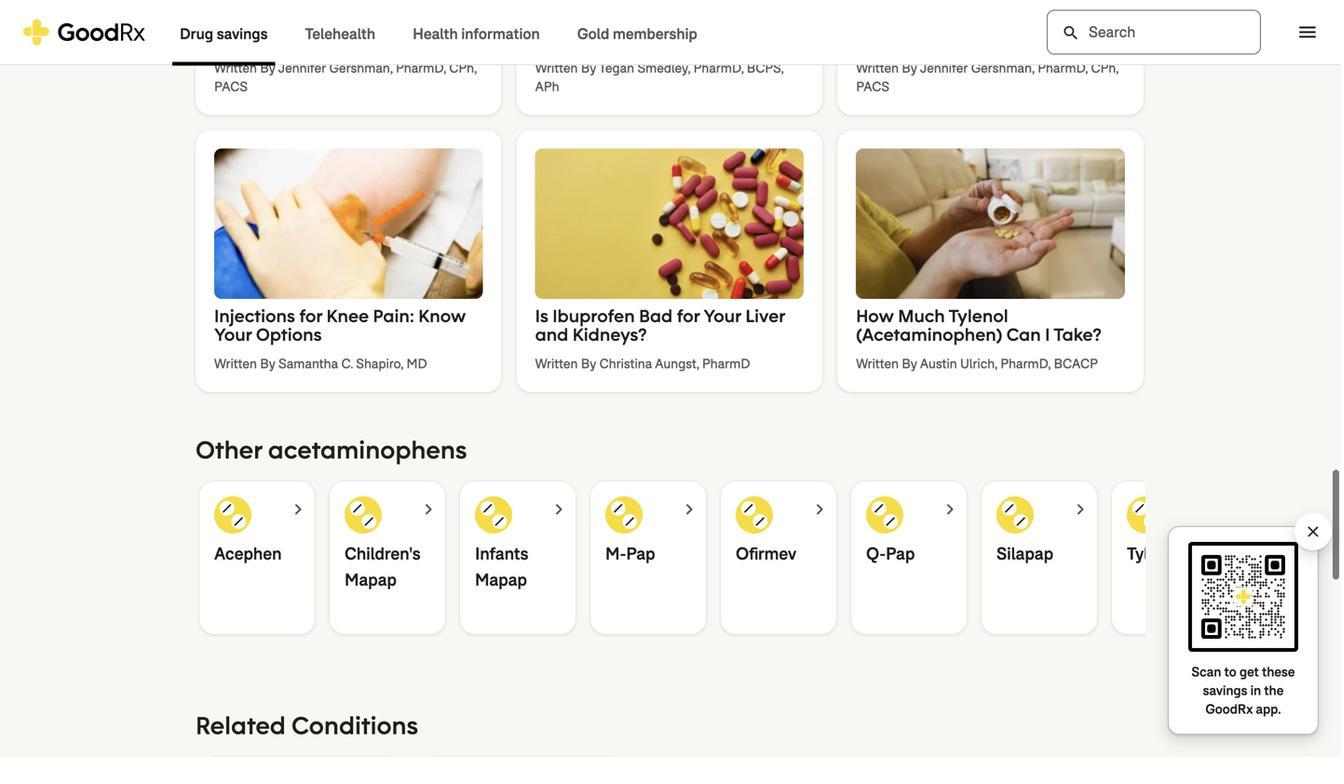 Task type: locate. For each thing, give the bounding box(es) containing it.
0 horizontal spatial jennifer
[[278, 58, 326, 75]]

common
[[214, 0, 291, 11]]

scan to get these savings in the goodrx app.
[[1192, 664, 1296, 718]]

0 horizontal spatial mapap
[[345, 568, 397, 590]]

gershman, down 'tips)'
[[971, 58, 1035, 75]]

pacs
[[214, 77, 248, 94], [856, 77, 890, 94]]

1 jennifer from the left
[[278, 58, 326, 75]]

written for tylenol dosages for adults: your goodrx guide
[[535, 58, 578, 75]]

written down the 'injections'
[[214, 354, 257, 371]]

0 vertical spatial goodrx
[[535, 7, 601, 29]]

guide
[[605, 7, 655, 29]]

work
[[1080, 7, 1124, 29]]

0 horizontal spatial savings
[[217, 24, 268, 44]]

2 pap from the left
[[886, 542, 915, 563]]

3 image image from the left
[[475, 495, 512, 532]]

0 vertical spatial know
[[320, 26, 368, 48]]

1 horizontal spatial written by jennifer gershman, pharmd, cph, pacs
[[856, 58, 1119, 94]]

1 horizontal spatial know
[[419, 303, 466, 325]]

gold membership
[[577, 24, 698, 44]]

written down and on the top left of the page
[[535, 354, 578, 371]]

image image for ofirmev
[[736, 495, 773, 532]]

mapap inside children's mapap
[[345, 568, 397, 590]]

0 horizontal spatial cph,
[[449, 58, 477, 75]]

chevron_right for q-pap
[[939, 497, 962, 519]]

1 horizontal spatial to
[[1059, 7, 1075, 29]]

aph
[[535, 77, 560, 94]]

q-pap
[[866, 542, 915, 563]]

mapap down infants
[[475, 568, 527, 590]]

tegan
[[599, 58, 635, 75]]

q-
[[866, 542, 886, 563]]

m-
[[606, 542, 626, 563]]

your inside tylenol dosages for adults: your goodrx guide
[[764, 0, 802, 11]]

1 pacs from the left
[[214, 77, 248, 94]]

7 image image from the left
[[997, 495, 1034, 532]]

mapap inside infants mapap
[[475, 568, 527, 590]]

0 vertical spatial savings
[[217, 24, 268, 44]]

other acetaminophens
[[196, 433, 467, 464]]

your for for
[[704, 303, 742, 325]]

goodrx yellow cross logo image
[[22, 19, 146, 45]]

jennifer down more
[[920, 58, 968, 75]]

by down options
[[260, 354, 275, 371]]

8 image image from the left
[[1127, 495, 1165, 532]]

written for how much tylenol (acetaminophen) can i take?
[[856, 354, 899, 371]]

can
[[1007, 322, 1041, 344]]

by down need
[[260, 58, 275, 75]]

c.
[[341, 354, 353, 371]]

related
[[196, 708, 286, 740]]

written down you
[[214, 58, 257, 75]]

0 horizontal spatial pap
[[626, 542, 656, 563]]

5 chevron_right from the left
[[809, 497, 831, 519]]

written up aph
[[535, 58, 578, 75]]

4 image image from the left
[[606, 495, 643, 532]]

1 horizontal spatial mapap
[[475, 568, 527, 590]]

medication
[[386, 0, 481, 11]]

cph, for common culprits of medication overdose in kids: everything you need to know
[[449, 58, 477, 75]]

app.
[[1256, 701, 1282, 718]]

1 vertical spatial goodrx
[[1206, 701, 1253, 718]]

0 horizontal spatial gershman,
[[329, 58, 393, 75]]

pharmd, left the bcps,
[[694, 58, 744, 75]]

by for what
[[902, 58, 918, 75]]

1 gershman, from the left
[[329, 58, 393, 75]]

0 horizontal spatial in
[[299, 7, 314, 29]]

written by jennifer gershman, pharmd, cph, pacs for tylenol
[[856, 58, 1119, 94]]

2 horizontal spatial to
[[1225, 664, 1237, 681]]

jennifer down need
[[278, 58, 326, 75]]

membership
[[613, 24, 698, 44]]

written by jennifer gershman, pharmd, cph, pacs down telehealth
[[214, 58, 477, 94]]

goodrx inside the scan to get these savings in the goodrx app.
[[1206, 701, 1253, 718]]

menu button
[[1288, 12, 1329, 53]]

what pharmacists say about how long tylenol takes to work (plus 4 more tips)
[[856, 0, 1124, 48]]

jennifer for know
[[278, 58, 326, 75]]

1 horizontal spatial pacs
[[856, 77, 890, 94]]

in for the
[[1251, 682, 1262, 700]]

1 vertical spatial savings
[[1203, 682, 1248, 700]]

goodrx inside tylenol dosages for adults: your goodrx guide
[[535, 7, 601, 29]]

to inside what pharmacists say about how long tylenol takes to work (plus 4 more tips)
[[1059, 7, 1075, 29]]

in left kids:
[[299, 7, 314, 29]]

written
[[214, 58, 257, 75], [535, 58, 578, 75], [856, 58, 899, 75], [214, 354, 257, 371], [535, 354, 578, 371], [856, 354, 899, 371]]

to
[[1059, 7, 1075, 29], [299, 26, 316, 48], [1225, 664, 1237, 681]]

gershman, down telehealth
[[329, 58, 393, 75]]

how
[[856, 7, 894, 29], [856, 303, 894, 325]]

1 horizontal spatial jennifer
[[920, 58, 968, 75]]

image image
[[214, 495, 252, 532], [345, 495, 382, 532], [475, 495, 512, 532], [606, 495, 643, 532], [736, 495, 773, 532], [866, 495, 904, 532], [997, 495, 1034, 532], [1127, 495, 1165, 532]]

in
[[299, 7, 314, 29], [1251, 682, 1262, 700]]

1 how from the top
[[856, 7, 894, 29]]

shapiro,
[[356, 354, 404, 371]]

in left the
[[1251, 682, 1262, 700]]

1 vertical spatial know
[[419, 303, 466, 325]]

0 horizontal spatial written by jennifer gershman, pharmd, cph, pacs
[[214, 58, 477, 94]]

image from article, injections for knee pain: know your options image
[[214, 147, 483, 297]]

your left the liver
[[704, 303, 742, 325]]

by down 4
[[902, 58, 918, 75]]

1 horizontal spatial in
[[1251, 682, 1262, 700]]

tips)
[[962, 26, 1003, 48]]

long
[[898, 7, 940, 29]]

1 horizontal spatial cph,
[[1091, 58, 1119, 75]]

children's
[[345, 542, 421, 563]]

pharmd, down can
[[1001, 354, 1051, 371]]

written for injections for knee pain: know your options
[[214, 354, 257, 371]]

2 written by jennifer gershman, pharmd, cph, pacs from the left
[[856, 58, 1119, 94]]

search
[[1062, 24, 1081, 42]]

by inside written by tegan smedley, pharmd, bcps, aph
[[581, 58, 597, 75]]

0 vertical spatial in
[[299, 7, 314, 29]]

5 image image from the left
[[736, 495, 773, 532]]

savings inside the scan to get these savings in the goodrx app.
[[1203, 682, 1248, 700]]

pharmd, down search
[[1038, 58, 1088, 75]]

1 vertical spatial in
[[1251, 682, 1262, 700]]

know down the culprits
[[320, 26, 368, 48]]

knee
[[327, 303, 369, 325]]

in inside the scan to get these savings in the goodrx app.
[[1251, 682, 1262, 700]]

written by jennifer gershman, pharmd, cph, pacs down 'tips)'
[[856, 58, 1119, 94]]

to left "work"
[[1059, 7, 1075, 29]]

chevron_right for silapap
[[1070, 497, 1092, 519]]

7 chevron_right from the left
[[1070, 497, 1092, 519]]

culprits
[[295, 0, 360, 11]]

2 horizontal spatial your
[[764, 0, 802, 11]]

image from article, is ibuprofen bad for your liver and kidneys? image
[[535, 147, 804, 297]]

mapap
[[345, 568, 397, 590], [475, 568, 527, 590]]

for left the knee
[[299, 303, 322, 325]]

how left much
[[856, 303, 894, 325]]

0 horizontal spatial know
[[320, 26, 368, 48]]

need
[[250, 26, 295, 48]]

1 image image from the left
[[214, 495, 252, 532]]

2 mapap from the left
[[475, 568, 527, 590]]

1 horizontal spatial gershman,
[[971, 58, 1035, 75]]

for inside 'is ibuprofen bad for your liver and kidneys?'
[[677, 303, 700, 325]]

to inside the common culprits of medication overdose in kids: everything you need to know
[[299, 26, 316, 48]]

1 cph, from the left
[[449, 58, 477, 75]]

2 cph, from the left
[[1091, 58, 1119, 75]]

pharmd, for about
[[1038, 58, 1088, 75]]

2 gershman, from the left
[[971, 58, 1035, 75]]

Search text field
[[1047, 10, 1262, 55]]

pharmd, down "health"
[[396, 58, 446, 75]]

written by tegan smedley, pharmd, bcps, aph
[[535, 58, 784, 94]]

1 written by jennifer gershman, pharmd, cph, pacs from the left
[[214, 58, 477, 94]]

your inside 'is ibuprofen bad for your liver and kidneys?'
[[704, 303, 742, 325]]

0 vertical spatial how
[[856, 7, 894, 29]]

chevron_right for acephen
[[287, 497, 309, 519]]

by left the tegan
[[581, 58, 597, 75]]

6 image image from the left
[[866, 495, 904, 532]]

what
[[856, 0, 903, 11]]

know right pain:
[[419, 303, 466, 325]]

1 horizontal spatial goodrx
[[1206, 701, 1253, 718]]

for
[[676, 0, 699, 11], [299, 303, 322, 325], [677, 303, 700, 325]]

1 mapap from the left
[[345, 568, 397, 590]]

4 chevron_right from the left
[[678, 497, 701, 519]]

2 image image from the left
[[345, 495, 382, 532]]

gershman,
[[329, 58, 393, 75], [971, 58, 1035, 75]]

3 chevron_right from the left
[[548, 497, 570, 519]]

i
[[1046, 322, 1051, 344]]

0 horizontal spatial your
[[214, 322, 252, 344]]

other
[[196, 433, 262, 464]]

cph, down "work"
[[1091, 58, 1119, 75]]

tylenol inside how much tylenol (acetaminophen) can i take?
[[949, 303, 1009, 325]]

pacs for common culprits of medication overdose in kids: everything you need to know
[[214, 77, 248, 94]]

by left austin
[[902, 354, 918, 371]]

in inside the common culprits of medication overdose in kids: everything you need to know
[[299, 7, 314, 29]]

savings
[[217, 24, 268, 44], [1203, 682, 1248, 700]]

know
[[320, 26, 368, 48], [419, 303, 466, 325]]

by down kidneys?
[[581, 354, 597, 371]]

chevron_right
[[287, 497, 309, 519], [417, 497, 440, 519], [548, 497, 570, 519], [678, 497, 701, 519], [809, 497, 831, 519], [939, 497, 962, 519], [1070, 497, 1092, 519]]

2 jennifer from the left
[[920, 58, 968, 75]]

menu
[[1297, 21, 1319, 43]]

how inside what pharmacists say about how long tylenol takes to work (plus 4 more tips)
[[856, 7, 894, 29]]

0 horizontal spatial goodrx
[[535, 7, 601, 29]]

clear button
[[1304, 523, 1323, 541]]

chevron_right for infants mapap
[[548, 497, 570, 519]]

chevron_right for children's mapap
[[417, 497, 440, 519]]

in for kids:
[[299, 7, 314, 29]]

to right need
[[299, 26, 316, 48]]

drug savings
[[180, 24, 268, 44]]

(plus
[[856, 26, 896, 48]]

cph, down the health information in the left top of the page
[[449, 58, 477, 75]]

written down (acetaminophen)
[[856, 354, 899, 371]]

for right "bad"
[[677, 303, 700, 325]]

your right adults:
[[764, 0, 802, 11]]

goodrx left app.
[[1206, 701, 1253, 718]]

aungst,
[[655, 354, 699, 371]]

md
[[407, 354, 427, 371]]

1 vertical spatial how
[[856, 303, 894, 325]]

1 chevron_right from the left
[[287, 497, 309, 519]]

pap for m-
[[626, 542, 656, 563]]

for up membership
[[676, 0, 699, 11]]

pharmd,
[[396, 58, 446, 75], [694, 58, 744, 75], [1038, 58, 1088, 75], [1001, 354, 1051, 371]]

image image for acephen
[[214, 495, 252, 532]]

jennifer
[[278, 58, 326, 75], [920, 58, 968, 75]]

written down (plus
[[856, 58, 899, 75]]

cph,
[[449, 58, 477, 75], [1091, 58, 1119, 75]]

to left get
[[1225, 664, 1237, 681]]

1 horizontal spatial savings
[[1203, 682, 1248, 700]]

2 pacs from the left
[[856, 77, 890, 94]]

1 pap from the left
[[626, 542, 656, 563]]

how left 4
[[856, 7, 894, 29]]

goodrx left "guide"
[[535, 7, 601, 29]]

2 how from the top
[[856, 303, 894, 325]]

written inside written by tegan smedley, pharmd, bcps, aph
[[535, 58, 578, 75]]

pap
[[626, 542, 656, 563], [886, 542, 915, 563]]

ulrich,
[[961, 354, 998, 371]]

by for how
[[902, 354, 918, 371]]

your left options
[[214, 322, 252, 344]]

0 horizontal spatial pacs
[[214, 77, 248, 94]]

4
[[900, 26, 911, 48]]

2 chevron_right from the left
[[417, 497, 440, 519]]

6 chevron_right from the left
[[939, 497, 962, 519]]

pharmd, inside written by tegan smedley, pharmd, bcps, aph
[[694, 58, 744, 75]]

1 horizontal spatial pap
[[886, 542, 915, 563]]

everything
[[363, 7, 452, 29]]

mapap down children's
[[345, 568, 397, 590]]

1 horizontal spatial your
[[704, 303, 742, 325]]

image image for q-pap
[[866, 495, 904, 532]]

search search field
[[1047, 10, 1262, 55]]

pacs down (plus
[[856, 77, 890, 94]]

dialog
[[0, 0, 1342, 757]]

0 horizontal spatial to
[[299, 26, 316, 48]]

telehealth link
[[286, 0, 394, 66]]

pacs down you
[[214, 77, 248, 94]]

tylenol
[[535, 0, 595, 11], [944, 7, 1003, 29], [949, 303, 1009, 325], [1127, 542, 1182, 563]]



Task type: vqa. For each thing, say whether or not it's contained in the screenshot.
Print to the top
no



Task type: describe. For each thing, give the bounding box(es) containing it.
by for common
[[260, 58, 275, 75]]

chevron_right for ofirmev
[[809, 497, 831, 519]]

written by christina aungst, pharmd
[[535, 354, 751, 371]]

kids:
[[319, 7, 358, 29]]

pharmacists
[[907, 0, 1011, 11]]

injections
[[214, 303, 295, 325]]

image image for m-pap
[[606, 495, 643, 532]]

is
[[535, 303, 549, 325]]

liver
[[746, 303, 785, 325]]

christina
[[600, 354, 652, 371]]

health information
[[413, 24, 540, 44]]

image from article, how much tylenol (acetaminophen) can i take? image
[[856, 147, 1125, 297]]

written by austin ulrich, pharmd, bcacp
[[856, 354, 1098, 371]]

gershman, for tylenol
[[971, 58, 1035, 75]]

image image for children's mapap
[[345, 495, 382, 532]]

get
[[1240, 664, 1260, 681]]

adults:
[[703, 0, 760, 11]]

(acetaminophen)
[[856, 322, 1003, 344]]

your inside injections for knee pain: know your options
[[214, 322, 252, 344]]

how much tylenol (acetaminophen) can i take?
[[856, 303, 1102, 344]]

written for is ibuprofen bad for your liver and kidneys?
[[535, 354, 578, 371]]

tylenol inside what pharmacists say about how long tylenol takes to work (plus 4 more tips)
[[944, 7, 1003, 29]]

acetaminophens
[[268, 433, 467, 464]]

conditions
[[292, 708, 418, 740]]

know inside the common culprits of medication overdose in kids: everything you need to know
[[320, 26, 368, 48]]

related conditions
[[196, 708, 418, 740]]

your for adults:
[[764, 0, 802, 11]]

for inside tylenol dosages for adults: your goodrx guide
[[676, 0, 699, 11]]

take?
[[1054, 322, 1102, 344]]

takes
[[1007, 7, 1054, 29]]

for inside injections for knee pain: know your options
[[299, 303, 322, 325]]

gold membership link
[[559, 0, 716, 66]]

bad
[[639, 303, 673, 325]]

pain:
[[373, 303, 414, 325]]

telehealth
[[305, 24, 376, 44]]

drug savings link
[[161, 0, 286, 66]]

dosages
[[599, 0, 672, 11]]

chevron_right for m-pap
[[678, 497, 701, 519]]

tylenol link
[[1112, 480, 1228, 633]]

the
[[1265, 682, 1284, 700]]

health
[[413, 24, 458, 44]]

tylenol dosages for adults: your goodrx guide
[[535, 0, 802, 29]]

image image for infants mapap
[[475, 495, 512, 532]]

options
[[256, 322, 322, 344]]

ofirmev
[[736, 542, 797, 563]]

know inside injections for knee pain: know your options
[[419, 303, 466, 325]]

about
[[1050, 0, 1100, 11]]

of
[[364, 0, 381, 11]]

silapap
[[997, 542, 1054, 563]]

by for is
[[581, 354, 597, 371]]

by for injections
[[260, 354, 275, 371]]

common culprits of medication overdose in kids: everything you need to know
[[214, 0, 481, 48]]

say
[[1015, 0, 1046, 11]]

is ibuprofen bad for your liver and kidneys?
[[535, 303, 785, 344]]

more
[[915, 26, 959, 48]]

and
[[535, 322, 569, 344]]

tylenol inside tylenol dosages for adults: your goodrx guide
[[535, 0, 595, 11]]

information
[[462, 24, 540, 44]]

jennifer for 4
[[920, 58, 968, 75]]

pharmd
[[703, 354, 751, 371]]

cph, for what pharmacists say about how long tylenol takes to work (plus 4 more tips)
[[1091, 58, 1119, 75]]

pap for q-
[[886, 542, 915, 563]]

mapap for children's mapap
[[345, 568, 397, 590]]

written for common culprits of medication overdose in kids: everything you need to know
[[214, 58, 257, 75]]

gold
[[577, 24, 610, 44]]

pharmd, for adults:
[[694, 58, 744, 75]]

acephen
[[214, 542, 282, 563]]

injections for knee pain: know your options
[[214, 303, 466, 344]]

kidneys?
[[573, 322, 647, 344]]

bcps,
[[747, 58, 784, 75]]

written for what pharmacists say about how long tylenol takes to work (plus 4 more tips)
[[856, 58, 899, 75]]

austin
[[920, 354, 957, 371]]

ibuprofen
[[553, 303, 635, 325]]

by for tylenol
[[581, 58, 597, 75]]

clear
[[1304, 523, 1323, 541]]

overdose
[[214, 7, 295, 29]]

to inside the scan to get these savings in the goodrx app.
[[1225, 664, 1237, 681]]

pharmd, for (acetaminophen)
[[1001, 354, 1051, 371]]

gershman, for kids:
[[329, 58, 393, 75]]

drug
[[180, 24, 213, 44]]

pharmd, for medication
[[396, 58, 446, 75]]

how inside how much tylenol (acetaminophen) can i take?
[[856, 303, 894, 325]]

written by jennifer gershman, pharmd, cph, pacs for kids:
[[214, 58, 477, 94]]

image image inside tylenol link
[[1127, 495, 1165, 532]]

scan
[[1192, 664, 1222, 681]]

infants
[[475, 542, 529, 563]]

these
[[1263, 664, 1296, 681]]

bcacp
[[1054, 354, 1098, 371]]

smedley,
[[638, 58, 691, 75]]

pacs for what pharmacists say about how long tylenol takes to work (plus 4 more tips)
[[856, 77, 890, 94]]

mapap for infants mapap
[[475, 568, 527, 590]]

written by samantha c. shapiro, md
[[214, 354, 427, 371]]

infants mapap
[[475, 542, 529, 590]]

image image for silapap
[[997, 495, 1034, 532]]

much
[[898, 303, 945, 325]]

health information link
[[394, 0, 559, 66]]

children's mapap
[[345, 542, 421, 590]]

samantha
[[279, 354, 338, 371]]

you
[[214, 26, 246, 48]]



